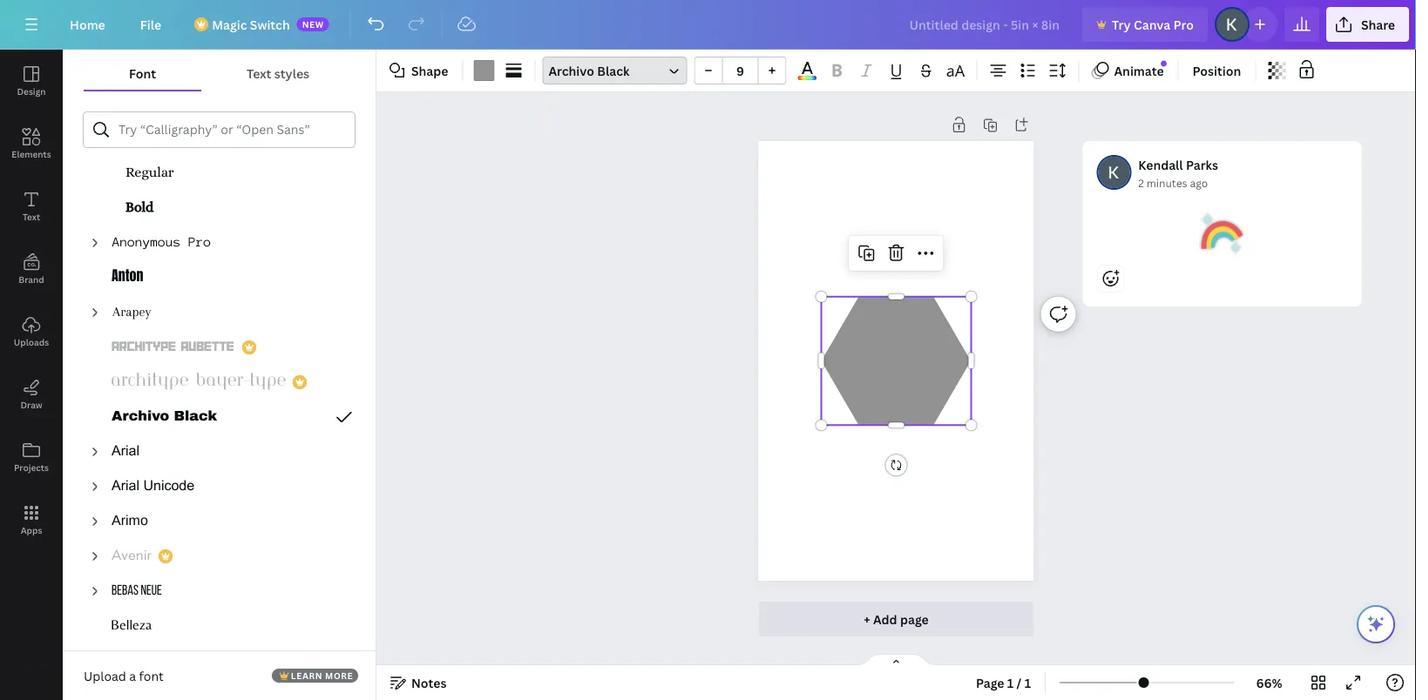 Task type: vqa. For each thing, say whether or not it's contained in the screenshot.
free
no



Task type: describe. For each thing, give the bounding box(es) containing it.
apps
[[21, 525, 42, 536]]

notes
[[411, 675, 447, 691]]

ago
[[1190, 176, 1208, 190]]

belleza image
[[112, 616, 152, 637]]

arial unicode image
[[112, 477, 195, 498]]

regular image
[[125, 163, 174, 184]]

position button
[[1186, 57, 1248, 85]]

color range image
[[798, 76, 817, 80]]

arial image
[[112, 442, 139, 463]]

file button
[[126, 7, 175, 42]]

+
[[864, 611, 870, 628]]

font
[[129, 65, 156, 81]]

font button
[[84, 57, 201, 90]]

architype bayer-type image
[[112, 372, 286, 393]]

try canva pro button
[[1082, 7, 1208, 42]]

kendall parks list
[[1083, 141, 1368, 363]]

Design title text field
[[895, 7, 1075, 42]]

brand button
[[0, 238, 63, 301]]

uploads button
[[0, 301, 63, 363]]

2 1 from the left
[[1024, 675, 1031, 691]]

avenir image
[[112, 546, 152, 567]]

design
[[17, 85, 46, 97]]

bebas neue image
[[112, 581, 162, 602]]

canva assistant image
[[1365, 614, 1386, 635]]

text styles
[[247, 65, 309, 81]]

text for text
[[23, 211, 40, 223]]

kendall
[[1138, 156, 1183, 173]]

draw button
[[0, 363, 63, 426]]

try
[[1112, 16, 1131, 33]]

switch
[[250, 16, 290, 33]]

architype aubette image
[[112, 337, 235, 358]]

/
[[1017, 675, 1022, 691]]

+ add page button
[[759, 602, 1034, 637]]

elements button
[[0, 112, 63, 175]]

elements
[[12, 148, 51, 160]]

design button
[[0, 50, 63, 112]]

home link
[[56, 7, 119, 42]]

styles
[[274, 65, 309, 81]]

projects
[[14, 462, 49, 474]]

position
[[1193, 62, 1241, 79]]

new
[[302, 18, 324, 30]]

canva
[[1134, 16, 1170, 33]]

animate button
[[1086, 57, 1171, 85]]

pro
[[1173, 16, 1194, 33]]

apps button
[[0, 489, 63, 552]]

uploads
[[14, 336, 49, 348]]

learn more button
[[272, 669, 358, 683]]

try canva pro
[[1112, 16, 1194, 33]]

expressing gratitude image
[[1201, 213, 1243, 254]]

brand
[[19, 274, 44, 285]]

main menu bar
[[0, 0, 1416, 50]]

anton image
[[112, 268, 143, 288]]

show pages image
[[854, 654, 938, 667]]

arimo image
[[112, 512, 148, 532]]

add
[[873, 611, 897, 628]]

font
[[139, 668, 164, 684]]

arapey image
[[112, 302, 152, 323]]



Task type: locate. For each thing, give the bounding box(es) containing it.
group
[[694, 57, 786, 85]]

upload a font
[[84, 668, 164, 684]]

animate
[[1114, 62, 1164, 79]]

text inside text styles button
[[247, 65, 271, 81]]

#919191 image
[[474, 60, 494, 81], [474, 60, 494, 81]]

archivo black
[[549, 62, 629, 79]]

file
[[140, 16, 161, 33]]

notes button
[[383, 669, 454, 697]]

share button
[[1326, 7, 1409, 42]]

magic
[[212, 16, 247, 33]]

archivo black image
[[112, 407, 218, 428]]

text button
[[0, 175, 63, 238]]

+ add page
[[864, 611, 929, 628]]

text left styles
[[247, 65, 271, 81]]

anonymous pro image
[[112, 233, 211, 254]]

text for text styles
[[247, 65, 271, 81]]

bold image
[[125, 198, 155, 219]]

side panel tab list
[[0, 50, 63, 552]]

text inside text button
[[23, 211, 40, 223]]

– – number field
[[728, 62, 752, 79]]

upload
[[84, 668, 126, 684]]

0 horizontal spatial text
[[23, 211, 40, 223]]

black
[[597, 62, 629, 79]]

draw
[[20, 399, 42, 411]]

1
[[1007, 675, 1014, 691], [1024, 675, 1031, 691]]

page
[[900, 611, 929, 628]]

1 left /
[[1007, 675, 1014, 691]]

text styles button
[[201, 57, 355, 90]]

parks
[[1186, 156, 1218, 173]]

66% button
[[1241, 669, 1298, 697]]

archivo
[[549, 62, 594, 79]]

page 1 / 1
[[976, 675, 1031, 691]]

a
[[129, 668, 136, 684]]

kendall parks 2 minutes ago
[[1138, 156, 1218, 190]]

home
[[70, 16, 105, 33]]

1 right /
[[1024, 675, 1031, 691]]

text up brand button
[[23, 211, 40, 223]]

new image
[[1161, 61, 1167, 67]]

projects button
[[0, 426, 63, 489]]

text
[[247, 65, 271, 81], [23, 211, 40, 223]]

magic switch
[[212, 16, 290, 33]]

1 1 from the left
[[1007, 675, 1014, 691]]

minutes
[[1147, 176, 1187, 190]]

0 vertical spatial text
[[247, 65, 271, 81]]

shape button
[[383, 57, 455, 85]]

shape
[[411, 62, 448, 79]]

share
[[1361, 16, 1395, 33]]

1 horizontal spatial 1
[[1024, 675, 1031, 691]]

learn more
[[291, 670, 353, 682]]

more
[[325, 670, 353, 682]]

1 horizontal spatial text
[[247, 65, 271, 81]]

learn
[[291, 670, 323, 682]]

archivo black button
[[542, 57, 687, 85]]

1 vertical spatial text
[[23, 211, 40, 223]]

2
[[1138, 176, 1144, 190]]

Try "Calligraphy" or "Open Sans" search field
[[119, 113, 343, 146]]

66%
[[1256, 675, 1282, 691]]

0 horizontal spatial 1
[[1007, 675, 1014, 691]]

page
[[976, 675, 1004, 691]]



